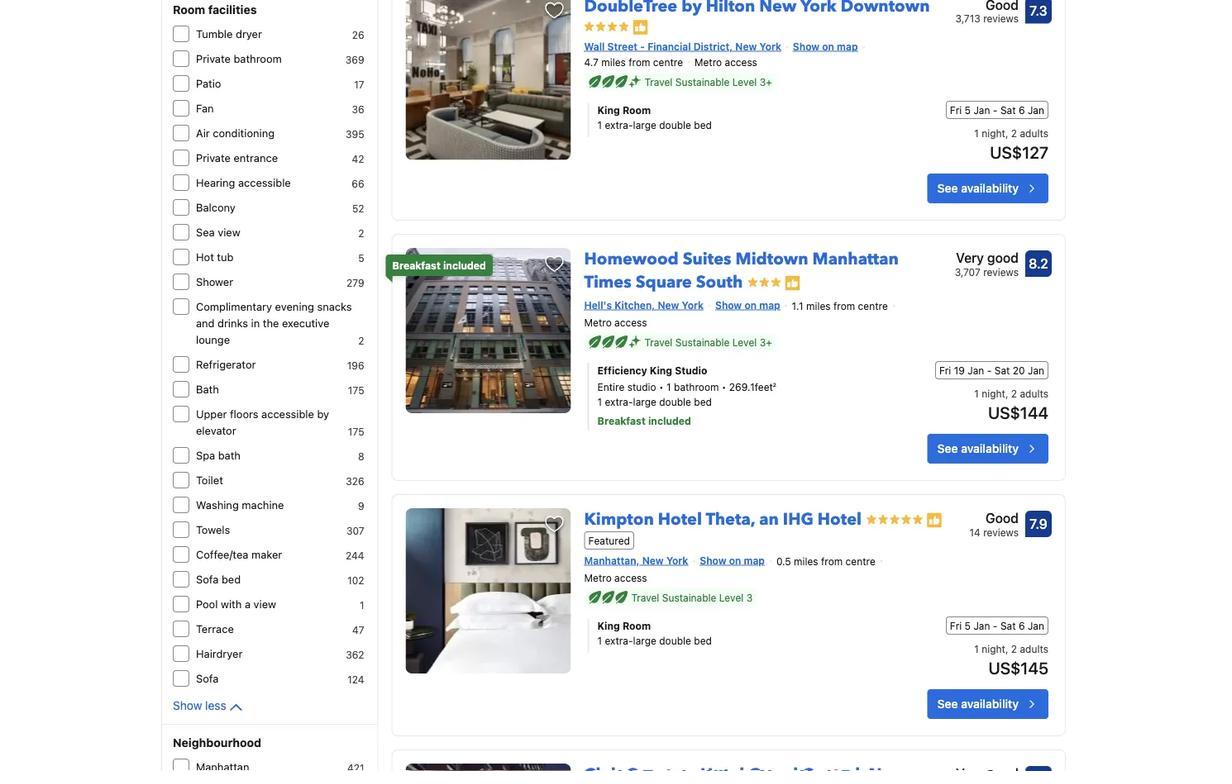 Task type: vqa. For each thing, say whether or not it's contained in the screenshot.
Take's the "your"
no



Task type: locate. For each thing, give the bounding box(es) containing it.
2 vertical spatial fri
[[950, 620, 962, 632]]

2 vertical spatial availability
[[961, 697, 1019, 711]]

access inside the 0.5 miles from centre metro access
[[615, 572, 647, 584]]

large down studio
[[633, 396, 657, 408]]

on for manhattan
[[745, 299, 757, 311]]

3 reviews from the top
[[983, 527, 1019, 538]]

1 vertical spatial sofa
[[196, 673, 219, 685]]

0 vertical spatial metro
[[695, 56, 722, 68]]

night for kimpton hotel theta, an ihg hotel
[[982, 643, 1006, 655]]

this property is part of our preferred partner programme. it is committed to providing commendable service and good value. it will pay us a higher commission if you make a booking. image up the 'street' in the top of the page
[[632, 19, 649, 35]]

0 vertical spatial availability
[[961, 182, 1019, 195]]

0 horizontal spatial included
[[443, 260, 486, 271]]

this property is part of our preferred partner programme. it is committed to providing commendable service and good value. it will pay us a higher commission if you make a booking. image
[[632, 19, 649, 35], [784, 275, 801, 292], [926, 512, 943, 529]]

0 vertical spatial king
[[598, 104, 620, 116]]

6 for us$127
[[1019, 104, 1025, 116]]

2 up the us$145
[[1011, 643, 1017, 655]]

1 see from the top
[[938, 182, 958, 195]]

large inside efficiency king studio entire studio • 1 bathroom • 269.1feet² 1 extra-large double bed breakfast included
[[633, 396, 657, 408]]

miles inside the 1.1 miles from centre metro access
[[806, 301, 831, 312]]

0 vertical spatial on
[[822, 40, 834, 52]]

0 vertical spatial sofa
[[196, 574, 219, 586]]

on
[[822, 40, 834, 52], [745, 299, 757, 311], [729, 555, 741, 567]]

2 up the us$127
[[1011, 127, 1017, 139]]

3 see from the top
[[938, 697, 958, 711]]

bed down travel sustainable level 3
[[694, 635, 712, 647]]

extra- down 4.7 miles from centre
[[605, 119, 633, 131]]

travel sustainable level 3+ for us$144
[[645, 336, 772, 348]]

access down kitchen,
[[615, 317, 647, 328]]

reviews right 3,713
[[983, 13, 1019, 24]]

2 vertical spatial room
[[623, 620, 651, 632]]

king for us$145
[[598, 620, 620, 632]]

travel down 4.7 miles from centre
[[645, 76, 673, 88]]

private entrance
[[196, 152, 278, 164]]

sofa down hairdryer
[[196, 673, 219, 685]]

2 vertical spatial see
[[938, 697, 958, 711]]

homewood suites midtown manhattan times square south
[[584, 248, 899, 294]]

- up 1 night , 2 adults us$145
[[993, 620, 998, 632]]

2 • from the left
[[722, 381, 727, 393]]

3+
[[760, 76, 772, 88], [760, 336, 772, 348]]

see for homewood suites midtown manhattan times square south
[[938, 442, 958, 456]]

2 up 196
[[358, 335, 364, 347]]

0 vertical spatial 5
[[965, 104, 971, 116]]

• right studio
[[659, 381, 664, 393]]

0 vertical spatial new
[[735, 40, 757, 52]]

2 see availability from the top
[[938, 442, 1019, 456]]

2 3+ from the top
[[760, 336, 772, 348]]

1 vertical spatial reviews
[[983, 266, 1019, 278]]

1 adults from the top
[[1020, 127, 1049, 139]]

view right a
[[254, 598, 276, 611]]

, inside 1 night , 2 adults us$144
[[1006, 388, 1008, 399]]

washing
[[196, 499, 239, 512]]

us$145
[[989, 658, 1049, 678]]

an
[[759, 508, 779, 531]]

0 vertical spatial see availability link
[[928, 174, 1049, 204]]

centre inside the 1.1 miles from centre metro access
[[858, 301, 888, 312]]

york
[[760, 40, 781, 52], [682, 299, 704, 311], [666, 555, 688, 567]]

access inside the 1.1 miles from centre metro access
[[615, 317, 647, 328]]

hairdryer
[[196, 648, 243, 660]]

1 fri 5 jan - sat 6 jan from the top
[[950, 104, 1045, 116]]

• down the efficiency king studio link
[[722, 381, 727, 393]]

2 for us$144
[[1011, 388, 1017, 399]]

sat left 20
[[995, 365, 1010, 376]]

0 vertical spatial from
[[629, 56, 650, 68]]

good element for us$145
[[970, 508, 1019, 528]]

travel for homewood
[[645, 336, 673, 348]]

2 night from the top
[[982, 388, 1006, 399]]

1 inside 1 night , 2 adults us$144
[[974, 388, 979, 399]]

0 vertical spatial ,
[[1006, 127, 1008, 139]]

1 vertical spatial king room link
[[598, 618, 877, 633]]

upper
[[196, 408, 227, 421]]

night up the us$145
[[982, 643, 1006, 655]]

26
[[352, 29, 364, 41]]

0 vertical spatial very good element
[[955, 248, 1019, 268]]

1 vertical spatial map
[[759, 299, 780, 311]]

centre for homewood suites midtown manhattan times square south
[[858, 301, 888, 312]]

, inside 1 night , 2 adults us$145
[[1006, 643, 1008, 655]]

, for kimpton hotel theta, an ihg hotel
[[1006, 643, 1008, 655]]

- for us$144
[[987, 365, 992, 376]]

see
[[938, 182, 958, 195], [938, 442, 958, 456], [938, 697, 958, 711]]

0 vertical spatial sat
[[1001, 104, 1016, 116]]

1 vertical spatial 175
[[348, 426, 364, 437]]

9
[[358, 500, 364, 512]]

1.1
[[792, 301, 804, 312]]

2 vertical spatial metro
[[584, 572, 612, 584]]

adults up us$144
[[1020, 388, 1049, 399]]

studio
[[627, 381, 656, 393]]

king room 1 extra-large double bed down travel sustainable level 3
[[598, 620, 712, 647]]

king room link
[[598, 103, 877, 118], [598, 618, 877, 633]]

this property is part of our preferred partner programme. it is committed to providing commendable service and good value. it will pay us a higher commission if you make a booking. image left 14
[[926, 512, 943, 529]]

level up the efficiency king studio link
[[733, 336, 757, 348]]

this property is part of our preferred partner programme. it is committed to providing commendable service and good value. it will pay us a higher commission if you make a booking. image left 14
[[926, 512, 943, 529]]

miles inside the 0.5 miles from centre metro access
[[794, 556, 818, 568]]

1 vertical spatial show on map
[[715, 299, 780, 311]]

0 vertical spatial fri 5 jan - sat 6 jan
[[950, 104, 1045, 116]]

double down 4.7 miles from centre
[[659, 119, 691, 131]]

king room 1 extra-large double bed for us$145
[[598, 620, 712, 647]]

bath
[[218, 449, 241, 462]]

- up 1 night , 2 adults us$127
[[993, 104, 998, 116]]

king room 1 extra-large double bed down 4.7 miles from centre
[[598, 104, 712, 131]]

hotel right ihg
[[818, 508, 862, 531]]

good
[[987, 250, 1019, 266]]

1 king room link from the top
[[598, 103, 877, 118]]

view right sea
[[218, 226, 240, 239]]

scored 8.2 element
[[1025, 251, 1052, 277]]

hearing accessible
[[196, 177, 291, 189]]

times
[[584, 271, 632, 294]]

0 vertical spatial 175
[[348, 385, 364, 396]]

availability down the us$145
[[961, 697, 1019, 711]]

1 175 from the top
[[348, 385, 364, 396]]

3 night from the top
[[982, 643, 1006, 655]]

2 vertical spatial this property is part of our preferred partner programme. it is committed to providing commendable service and good value. it will pay us a higher commission if you make a booking. image
[[926, 512, 943, 529]]

adults inside 1 night , 2 adults us$144
[[1020, 388, 1049, 399]]

us$144
[[988, 403, 1049, 422]]

hot tub
[[196, 251, 234, 263]]

see availability for kimpton hotel theta, an ihg hotel
[[938, 697, 1019, 711]]

2 sofa from the top
[[196, 673, 219, 685]]

369
[[345, 54, 364, 65]]

adults up the us$145
[[1020, 643, 1049, 655]]

fri 5 jan - sat 6 jan up 1 night , 2 adults us$145
[[950, 620, 1045, 632]]

double for us$127
[[659, 119, 691, 131]]

1 vertical spatial king room 1 extra-large double bed
[[598, 620, 712, 647]]

very good element left scored 8.0 element
[[954, 764, 1019, 772]]

air conditioning
[[196, 127, 275, 139]]

good element
[[956, 0, 1019, 14], [970, 508, 1019, 528]]

3 see availability link from the top
[[928, 690, 1049, 719]]

1 large from the top
[[633, 119, 657, 131]]

very good element left 8.2
[[955, 248, 1019, 268]]

access for hotel
[[615, 572, 647, 584]]

1 vertical spatial ,
[[1006, 388, 1008, 399]]

see availability down us$144
[[938, 442, 1019, 456]]

manhattan
[[813, 248, 899, 271]]

scored 7.9 element
[[1025, 511, 1052, 537]]

1 vertical spatial 5
[[358, 252, 364, 264]]

york right district,
[[760, 40, 781, 52]]

8.2
[[1029, 256, 1049, 272]]

entrance
[[234, 152, 278, 164]]

0 vertical spatial king room 1 extra-large double bed
[[598, 104, 712, 131]]

large down 4.7 miles from centre
[[633, 119, 657, 131]]

1 vertical spatial availability
[[961, 442, 1019, 456]]

tub
[[217, 251, 234, 263]]

level down metro access
[[733, 76, 757, 88]]

large for us$145
[[633, 635, 657, 647]]

1 double from the top
[[659, 119, 691, 131]]

6
[[1019, 104, 1025, 116], [1019, 620, 1025, 632]]

hotel left theta,
[[658, 508, 702, 531]]

1 king room 1 extra-large double bed from the top
[[598, 104, 712, 131]]

miles for homewood suites midtown manhattan times square south
[[806, 301, 831, 312]]

double down travel sustainable level 3
[[659, 635, 691, 647]]

see availability down the us$145
[[938, 697, 1019, 711]]

york up travel sustainable level 3
[[666, 555, 688, 567]]

room up tumble
[[173, 3, 205, 17]]

1 vertical spatial centre
[[858, 301, 888, 312]]

1 vertical spatial adults
[[1020, 388, 1049, 399]]

private
[[196, 53, 231, 65], [196, 152, 231, 164]]

1 vertical spatial night
[[982, 388, 1006, 399]]

66
[[352, 178, 364, 189]]

view
[[218, 226, 240, 239], [254, 598, 276, 611]]

2 private from the top
[[196, 152, 231, 164]]

bed down studio
[[694, 396, 712, 408]]

0 vertical spatial this property is part of our preferred partner programme. it is committed to providing commendable service and good value. it will pay us a higher commission if you make a booking. image
[[632, 19, 649, 35]]

2 , from the top
[[1006, 388, 1008, 399]]

coffee/tea
[[196, 549, 248, 561]]

double down studio
[[659, 396, 691, 408]]

3
[[746, 592, 753, 604]]

sat
[[1001, 104, 1016, 116], [995, 365, 1010, 376], [1001, 620, 1016, 632]]

reviews down good
[[983, 266, 1019, 278]]

3 , from the top
[[1006, 643, 1008, 655]]

large down travel sustainable level 3
[[633, 635, 657, 647]]

0 vertical spatial good element
[[956, 0, 1019, 14]]

upper floors accessible by elevator
[[196, 408, 329, 437]]

fri 5 jan - sat 6 jan for us$145
[[950, 620, 1045, 632]]

6 up 1 night , 2 adults us$127
[[1019, 104, 1025, 116]]

from inside the 1.1 miles from centre metro access
[[834, 301, 855, 312]]

night for homewood suites midtown manhattan times square south
[[982, 388, 1006, 399]]

, up us$144
[[1006, 388, 1008, 399]]

2 adults from the top
[[1020, 388, 1049, 399]]

1
[[598, 119, 602, 131], [974, 127, 979, 139], [667, 381, 671, 393], [974, 388, 979, 399], [598, 396, 602, 408], [360, 600, 364, 611], [598, 635, 602, 647], [974, 643, 979, 655]]

8
[[358, 451, 364, 462]]

1 , from the top
[[1006, 127, 1008, 139]]

travel sustainable level 3+ for us$127
[[645, 76, 772, 88]]

1 vertical spatial king
[[650, 365, 672, 376]]

1 vertical spatial level
[[733, 336, 757, 348]]

spa
[[196, 449, 215, 462]]

travel sustainable level 3+ up studio
[[645, 336, 772, 348]]

175
[[348, 385, 364, 396], [348, 426, 364, 437]]

jan
[[974, 104, 990, 116], [1028, 104, 1045, 116], [968, 365, 984, 376], [1028, 365, 1045, 376], [974, 620, 990, 632], [1028, 620, 1045, 632]]

0 vertical spatial view
[[218, 226, 240, 239]]

0 vertical spatial reviews
[[983, 13, 1019, 24]]

night
[[982, 127, 1006, 139], [982, 388, 1006, 399], [982, 643, 1006, 655]]

good element for us$127
[[956, 0, 1019, 14]]

2 horizontal spatial this property is part of our preferred partner programme. it is committed to providing commendable service and good value. it will pay us a higher commission if you make a booking. image
[[926, 512, 943, 529]]

2 6 from the top
[[1019, 620, 1025, 632]]

1 vertical spatial see availability link
[[928, 434, 1049, 464]]

miles down the 'street' in the top of the page
[[601, 56, 626, 68]]

sat up 1 night , 2 adults us$127
[[1001, 104, 1016, 116]]

see availability link for homewood suites midtown manhattan times square south
[[928, 434, 1049, 464]]

3 extra- from the top
[[605, 635, 633, 647]]

good element containing good
[[970, 508, 1019, 528]]

private down tumble
[[196, 53, 231, 65]]

metro inside the 0.5 miles from centre metro access
[[584, 572, 612, 584]]

king room link for us$127
[[598, 103, 877, 118]]

0 vertical spatial bathroom
[[234, 53, 282, 65]]

hot
[[196, 251, 214, 263]]

king for us$127
[[598, 104, 620, 116]]

bed inside efficiency king studio entire studio • 1 bathroom • 269.1feet² 1 extra-large double bed breakfast included
[[694, 396, 712, 408]]

1 inside 1 night , 2 adults us$145
[[974, 643, 979, 655]]

sofa
[[196, 574, 219, 586], [196, 673, 219, 685]]

this property is part of our preferred partner programme. it is committed to providing commendable service and good value. it will pay us a higher commission if you make a booking. image for us$127
[[632, 19, 649, 35]]

5 for us$127
[[965, 104, 971, 116]]

from down the 'street' in the top of the page
[[629, 56, 650, 68]]

1 vertical spatial sustainable
[[675, 336, 730, 348]]

show inside dropdown button
[[173, 699, 202, 713]]

0 vertical spatial 6
[[1019, 104, 1025, 116]]

- for us$127
[[993, 104, 998, 116]]

2 175 from the top
[[348, 426, 364, 437]]

3+ for us$127
[[760, 76, 772, 88]]

2 vertical spatial access
[[615, 572, 647, 584]]

king room link for us$145
[[598, 618, 877, 633]]

1 vertical spatial travel sustainable level 3+
[[645, 336, 772, 348]]

2 large from the top
[[633, 396, 657, 408]]

2 vertical spatial show on map
[[700, 555, 765, 567]]

towels
[[196, 524, 230, 536]]

1 night , 2 adults us$145
[[974, 643, 1049, 678]]

0 vertical spatial see availability
[[938, 182, 1019, 195]]

1 vertical spatial 6
[[1019, 620, 1025, 632]]

new down square
[[658, 299, 679, 311]]

show for us$144
[[715, 299, 742, 311]]

bath
[[196, 383, 219, 396]]

centre inside the 0.5 miles from centre metro access
[[846, 556, 876, 568]]

0 vertical spatial travel
[[645, 76, 673, 88]]

1 inside 1 night , 2 adults us$127
[[974, 127, 979, 139]]

availability down the us$127
[[961, 182, 1019, 195]]

1 vertical spatial see availability
[[938, 442, 1019, 456]]

miles right 1.1
[[806, 301, 831, 312]]

0 horizontal spatial this property is part of our preferred partner programme. it is committed to providing commendable service and good value. it will pay us a higher commission if you make a booking. image
[[632, 19, 649, 35]]

this property is part of our preferred partner programme. it is committed to providing commendable service and good value. it will pay us a higher commission if you make a booking. image
[[632, 19, 649, 35], [784, 275, 801, 292], [926, 512, 943, 529]]

1 vertical spatial room
[[623, 104, 651, 116]]

metro for homewood
[[584, 317, 612, 328]]

2 inside 1 night , 2 adults us$144
[[1011, 388, 1017, 399]]

see for kimpton hotel theta, an ihg hotel
[[938, 697, 958, 711]]

2 horizontal spatial this property is part of our preferred partner programme. it is committed to providing commendable service and good value. it will pay us a higher commission if you make a booking. image
[[926, 512, 943, 529]]

0 vertical spatial travel sustainable level 3+
[[645, 76, 772, 88]]

new
[[735, 40, 757, 52], [658, 299, 679, 311], [642, 555, 664, 567]]

extra- for us$145
[[605, 635, 633, 647]]

accessible
[[238, 177, 291, 189], [261, 408, 314, 421]]

private up hearing
[[196, 152, 231, 164]]

1 horizontal spatial on
[[745, 299, 757, 311]]

reviews down good at right bottom
[[983, 527, 1019, 538]]

2 hotel from the left
[[818, 508, 862, 531]]

map
[[837, 40, 858, 52], [759, 299, 780, 311], [744, 555, 765, 567]]

, up the us$145
[[1006, 643, 1008, 655]]

sofa up pool
[[196, 574, 219, 586]]

-
[[640, 40, 645, 52], [993, 104, 998, 116], [987, 365, 992, 376], [993, 620, 998, 632]]

17
[[354, 79, 364, 90]]

wall street - financial district, new york
[[584, 40, 781, 52]]

1 horizontal spatial •
[[722, 381, 727, 393]]

2 vertical spatial adults
[[1020, 643, 1049, 655]]

reviews inside good 14 reviews
[[983, 527, 1019, 538]]

1 horizontal spatial hotel
[[818, 508, 862, 531]]

see availability down the us$127
[[938, 182, 1019, 195]]

1 3+ from the top
[[760, 76, 772, 88]]

night down fri 19 jan - sat 20 jan
[[982, 388, 1006, 399]]

1 extra- from the top
[[605, 119, 633, 131]]

metro down manhattan,
[[584, 572, 612, 584]]

very good element
[[955, 248, 1019, 268], [954, 764, 1019, 772]]

room
[[173, 3, 205, 17], [623, 104, 651, 116], [623, 620, 651, 632]]

king down manhattan,
[[598, 620, 620, 632]]

1 horizontal spatial this property is part of our preferred partner programme. it is committed to providing commendable service and good value. it will pay us a higher commission if you make a booking. image
[[784, 275, 801, 292]]

extra- down entire
[[605, 396, 633, 408]]

large
[[633, 119, 657, 131], [633, 396, 657, 408], [633, 635, 657, 647]]

night inside 1 night , 2 adults us$145
[[982, 643, 1006, 655]]

1 vertical spatial double
[[659, 396, 691, 408]]

map for an
[[744, 555, 765, 567]]

extra- inside efficiency king studio entire studio • 1 bathroom • 269.1feet² 1 extra-large double bed breakfast included
[[605, 396, 633, 408]]

fri 5 jan - sat 6 jan
[[950, 104, 1045, 116], [950, 620, 1045, 632]]

double inside efficiency king studio entire studio • 1 bathroom • 269.1feet² 1 extra-large double bed breakfast included
[[659, 396, 691, 408]]

1 vertical spatial bathroom
[[674, 381, 719, 393]]

good 14 reviews
[[970, 511, 1019, 538]]

good element left "7.9"
[[970, 508, 1019, 528]]

2 fri 5 jan - sat 6 jan from the top
[[950, 620, 1045, 632]]

pool
[[196, 598, 218, 611]]

maker
[[251, 549, 282, 561]]

night up the us$127
[[982, 127, 1006, 139]]

king room link down metro access
[[598, 103, 877, 118]]

availability for homewood suites midtown manhattan times square south
[[961, 442, 1019, 456]]

0 vertical spatial extra-
[[605, 119, 633, 131]]

pool with a view
[[196, 598, 276, 611]]

bathroom down "dryer"
[[234, 53, 282, 65]]

0 vertical spatial miles
[[601, 56, 626, 68]]

metro inside the 1.1 miles from centre metro access
[[584, 317, 612, 328]]

7.3
[[1030, 2, 1048, 18]]

from right 0.5
[[821, 556, 843, 568]]

102
[[347, 575, 364, 586]]

2 see availability link from the top
[[928, 434, 1049, 464]]

175 down 196
[[348, 385, 364, 396]]

access down manhattan, new york
[[615, 572, 647, 584]]

2 vertical spatial sat
[[1001, 620, 1016, 632]]

2 reviews from the top
[[983, 266, 1019, 278]]

2 vertical spatial see availability link
[[928, 690, 1049, 719]]

sustainable for suites
[[675, 336, 730, 348]]

refrigerator
[[196, 359, 256, 371]]

1 6 from the top
[[1019, 104, 1025, 116]]

2 for us$145
[[1011, 643, 1017, 655]]

2 travel sustainable level 3+ from the top
[[645, 336, 772, 348]]

fri 5 jan - sat 6 jan up 1 night , 2 adults us$127
[[950, 104, 1045, 116]]

scored 8.0 element
[[1025, 766, 1052, 772]]

1 vertical spatial miles
[[806, 301, 831, 312]]

1 vertical spatial new
[[658, 299, 679, 311]]

1 vertical spatial this property is part of our preferred partner programme. it is committed to providing commendable service and good value. it will pay us a higher commission if you make a booking. image
[[784, 275, 801, 292]]

double
[[659, 119, 691, 131], [659, 396, 691, 408], [659, 635, 691, 647]]

see availability link down us$144
[[928, 434, 1049, 464]]

centre right 0.5
[[846, 556, 876, 568]]

2 inside 1 night , 2 adults us$145
[[1011, 643, 1017, 655]]

from right 1.1
[[834, 301, 855, 312]]

1 vertical spatial view
[[254, 598, 276, 611]]

1 vertical spatial large
[[633, 396, 657, 408]]

6 up 1 night , 2 adults us$145
[[1019, 620, 1025, 632]]

adults inside 1 night , 2 adults us$145
[[1020, 643, 1049, 655]]

room down travel sustainable level 3
[[623, 620, 651, 632]]

bed
[[694, 119, 712, 131], [694, 396, 712, 408], [222, 574, 241, 586], [694, 635, 712, 647]]

3 double from the top
[[659, 635, 691, 647]]

this property is part of our preferred partner programme. it is committed to providing commendable service and good value. it will pay us a higher commission if you make a booking. image up the 'street' in the top of the page
[[632, 19, 649, 35]]

2 extra- from the top
[[605, 396, 633, 408]]

326
[[346, 476, 364, 487]]

1.1 miles from centre metro access
[[584, 301, 888, 328]]

travel sustainable level 3+ down metro access
[[645, 76, 772, 88]]

2 inside 1 night , 2 adults us$127
[[1011, 127, 1017, 139]]

1 night , 2 adults us$144
[[974, 388, 1049, 422]]

0 vertical spatial 3+
[[760, 76, 772, 88]]

see availability link down the us$145
[[928, 690, 1049, 719]]

2 king room 1 extra-large double bed from the top
[[598, 620, 712, 647]]

0 vertical spatial this property is part of our preferred partner programme. it is committed to providing commendable service and good value. it will pay us a higher commission if you make a booking. image
[[632, 19, 649, 35]]

1 sofa from the top
[[196, 574, 219, 586]]

travel
[[645, 76, 673, 88], [645, 336, 673, 348], [631, 592, 659, 604]]

3 adults from the top
[[1020, 643, 1049, 655]]

see availability link down the us$127
[[928, 174, 1049, 204]]

•
[[659, 381, 664, 393], [722, 381, 727, 393]]

2 up us$144
[[1011, 388, 1017, 399]]

0 horizontal spatial on
[[729, 555, 741, 567]]

2 vertical spatial reviews
[[983, 527, 1019, 538]]

1 private from the top
[[196, 53, 231, 65]]

42
[[352, 153, 364, 165]]

3 large from the top
[[633, 635, 657, 647]]

2 vertical spatial 5
[[965, 620, 971, 632]]

included inside efficiency king studio entire studio • 1 bathroom • 269.1feet² 1 extra-large double bed breakfast included
[[648, 415, 691, 427]]

2 see from the top
[[938, 442, 958, 456]]

metro for kimpton
[[584, 572, 612, 584]]

from inside the 0.5 miles from centre metro access
[[821, 556, 843, 568]]

sustainable for hotel
[[662, 592, 717, 604]]

king up studio
[[650, 365, 672, 376]]

1 vertical spatial access
[[615, 317, 647, 328]]

sustainable up studio
[[675, 336, 730, 348]]

doubletree by hilton new york downtown image
[[406, 0, 571, 160]]

1 travel sustainable level 3+ from the top
[[645, 76, 772, 88]]

good element left 7.3
[[956, 0, 1019, 14]]

2 vertical spatial centre
[[846, 556, 876, 568]]

1 see availability link from the top
[[928, 174, 1049, 204]]

level left 3
[[719, 592, 744, 604]]

availability for kimpton hotel theta, an ihg hotel
[[961, 697, 1019, 711]]

0 vertical spatial king room link
[[598, 103, 877, 118]]

2 vertical spatial miles
[[794, 556, 818, 568]]

miles right 0.5
[[794, 556, 818, 568]]

balcony
[[196, 201, 236, 214]]

0 horizontal spatial bathroom
[[234, 53, 282, 65]]

0 vertical spatial double
[[659, 119, 691, 131]]

drinks
[[218, 317, 248, 330]]

private for private entrance
[[196, 152, 231, 164]]

3 see availability from the top
[[938, 697, 1019, 711]]

2 vertical spatial map
[[744, 555, 765, 567]]

1 night from the top
[[982, 127, 1006, 139]]

2 availability from the top
[[961, 442, 1019, 456]]

york down south
[[682, 299, 704, 311]]

bathroom down studio
[[674, 381, 719, 393]]

this property is part of our preferred partner programme. it is committed to providing commendable service and good value. it will pay us a higher commission if you make a booking. image up 1.1
[[784, 275, 801, 292]]

2 double from the top
[[659, 396, 691, 408]]

room down 4.7 miles from centre
[[623, 104, 651, 116]]

1 vertical spatial on
[[745, 299, 757, 311]]

2 vertical spatial sustainable
[[662, 592, 717, 604]]

sustainable down the 0.5 miles from centre metro access
[[662, 592, 717, 604]]

- left 20
[[987, 365, 992, 376]]

1 vertical spatial from
[[834, 301, 855, 312]]

accessible left "by"
[[261, 408, 314, 421]]

sat for homewood suites midtown manhattan times square south
[[995, 365, 1010, 376]]

centre down financial
[[653, 56, 683, 68]]

night inside 1 night , 2 adults us$144
[[982, 388, 1006, 399]]

adults up the us$127
[[1020, 127, 1049, 139]]

2 vertical spatial king
[[598, 620, 620, 632]]

adults for kimpton hotel theta, an ihg hotel
[[1020, 643, 1049, 655]]

2 king room link from the top
[[598, 618, 877, 633]]

bed down metro access
[[694, 119, 712, 131]]

3 availability from the top
[[961, 697, 1019, 711]]



Task type: describe. For each thing, give the bounding box(es) containing it.
- up 4.7 miles from centre
[[640, 40, 645, 52]]

1 • from the left
[[659, 381, 664, 393]]

0 vertical spatial room
[[173, 3, 205, 17]]

hell's
[[584, 299, 612, 311]]

fri for homewood suites midtown manhattan times square south
[[939, 365, 951, 376]]

bed up with
[[222, 574, 241, 586]]

centre for kimpton hotel theta, an ihg hotel
[[846, 556, 876, 568]]

homewood
[[584, 248, 679, 271]]

accessible inside upper floors accessible by elevator
[[261, 408, 314, 421]]

breakfast included
[[392, 260, 486, 271]]

travel sustainable level 3
[[631, 592, 753, 604]]

double for us$145
[[659, 635, 691, 647]]

show on map for an
[[700, 555, 765, 567]]

4.7
[[584, 56, 599, 68]]

travel for kimpton
[[631, 592, 659, 604]]

breakfast inside efficiency king studio entire studio • 1 bathroom • 269.1feet² 1 extra-large double bed breakfast included
[[598, 415, 646, 427]]

private for private bathroom
[[196, 53, 231, 65]]

district,
[[694, 40, 733, 52]]

47
[[352, 624, 364, 636]]

1 availability from the top
[[961, 182, 1019, 195]]

4.7 miles from centre
[[584, 56, 683, 68]]

a
[[245, 598, 251, 611]]

south
[[696, 271, 743, 294]]

sofa for sofa
[[196, 673, 219, 685]]

244
[[346, 550, 364, 562]]

sea
[[196, 226, 215, 239]]

wall
[[584, 40, 605, 52]]

show less
[[173, 699, 226, 713]]

adults for homewood suites midtown manhattan times square south
[[1020, 388, 1049, 399]]

0 vertical spatial fri
[[950, 104, 962, 116]]

dryer
[[236, 28, 262, 40]]

map for manhattan
[[759, 299, 780, 311]]

show less button
[[173, 698, 246, 718]]

theta,
[[706, 508, 755, 531]]

midtown
[[736, 248, 808, 271]]

sat for kimpton hotel theta, an ihg hotel
[[1001, 620, 1016, 632]]

0 vertical spatial sustainable
[[675, 76, 730, 88]]

efficiency
[[598, 365, 647, 376]]

night inside 1 night , 2 adults us$127
[[982, 127, 1006, 139]]

by
[[317, 408, 329, 421]]

269.1feet²
[[729, 381, 777, 393]]

3,713
[[956, 13, 981, 24]]

access for suites
[[615, 317, 647, 328]]

0 vertical spatial show on map
[[793, 40, 858, 52]]

street
[[608, 40, 638, 52]]

6 for us$145
[[1019, 620, 1025, 632]]

sofa bed
[[196, 574, 241, 586]]

fri 5 jan - sat 6 jan for us$127
[[950, 104, 1045, 116]]

complimentary
[[196, 301, 272, 313]]

metro access
[[695, 56, 757, 68]]

king room 1 extra-large double bed for us$127
[[598, 104, 712, 131]]

fri for kimpton hotel theta, an ihg hotel
[[950, 620, 962, 632]]

suites
[[683, 248, 732, 271]]

175 for bath
[[348, 385, 364, 396]]

good
[[986, 511, 1019, 526]]

machine
[[242, 499, 284, 512]]

reviews inside very good 3,707 reviews
[[983, 266, 1019, 278]]

0 vertical spatial breakfast
[[392, 260, 441, 271]]

floors
[[230, 408, 258, 421]]

1 horizontal spatial view
[[254, 598, 276, 611]]

tumble
[[196, 28, 233, 40]]

this property is part of our preferred partner programme. it is committed to providing commendable service and good value. it will pay us a higher commission if you make a booking. image for us$144
[[784, 275, 801, 292]]

spa bath
[[196, 449, 241, 462]]

the
[[263, 317, 279, 330]]

kimpton hotel theta, an ihg hotel
[[584, 508, 862, 531]]

1 vertical spatial very good element
[[954, 764, 1019, 772]]

279
[[346, 277, 364, 289]]

facilities
[[208, 3, 257, 17]]

less
[[205, 699, 226, 713]]

from for kimpton hotel theta, an ihg hotel
[[821, 556, 843, 568]]

and
[[196, 317, 215, 330]]

- for us$145
[[993, 620, 998, 632]]

adults inside 1 night , 2 adults us$127
[[1020, 127, 1049, 139]]

show for us$127
[[793, 40, 820, 52]]

2 vertical spatial new
[[642, 555, 664, 567]]

7.9
[[1030, 516, 1048, 532]]

19
[[954, 365, 965, 376]]

show on map for manhattan
[[715, 299, 780, 311]]

175 for upper floors accessible by elevator
[[348, 426, 364, 437]]

show for us$145
[[700, 555, 727, 567]]

2 vertical spatial york
[[666, 555, 688, 567]]

neighbourhood
[[173, 736, 261, 750]]

2 down 52
[[358, 227, 364, 239]]

0 vertical spatial york
[[760, 40, 781, 52]]

362
[[346, 649, 364, 661]]

patio
[[196, 77, 221, 90]]

1 see availability from the top
[[938, 182, 1019, 195]]

king inside efficiency king studio entire studio • 1 bathroom • 269.1feet² 1 extra-large double bed breakfast included
[[650, 365, 672, 376]]

room for us$127
[[623, 104, 651, 116]]

this property is part of our preferred partner programme. it is committed to providing commendable service and good value. it will pay us a higher commission if you make a booking. image for us$144
[[784, 275, 801, 292]]

large for us$127
[[633, 119, 657, 131]]

coffee/tea maker
[[196, 549, 282, 561]]

extra- for us$127
[[605, 119, 633, 131]]

196
[[347, 360, 364, 371]]

level for midtown
[[733, 336, 757, 348]]

square
[[636, 271, 692, 294]]

level for theta,
[[719, 592, 744, 604]]

evening
[[275, 301, 314, 313]]

air
[[196, 127, 210, 139]]

manhattan, new york
[[584, 555, 688, 567]]

2 inside complimentary evening snacks and drinks in the executive lounge 2
[[358, 335, 364, 347]]

2 for us$127
[[1011, 127, 1017, 139]]

snacks
[[317, 301, 352, 313]]

3+ for us$144
[[760, 336, 772, 348]]

conditioning
[[213, 127, 275, 139]]

5 for us$145
[[965, 620, 971, 632]]

featured
[[588, 535, 630, 547]]

miles for kimpton hotel theta, an ihg hotel
[[794, 556, 818, 568]]

kimpton hotel theta, an ihg hotel image
[[406, 508, 571, 674]]

0 vertical spatial level
[[733, 76, 757, 88]]

1 reviews from the top
[[983, 13, 1019, 24]]

, for homewood suites midtown manhattan times square south
[[1006, 388, 1008, 399]]

0.5
[[776, 556, 791, 568]]

very good 3,707 reviews
[[955, 250, 1019, 278]]

hearing
[[196, 177, 235, 189]]

1 night , 2 adults us$127
[[974, 127, 1049, 162]]

this property is part of our preferred partner programme. it is committed to providing commendable service and good value. it will pay us a higher commission if you make a booking. image for us$127
[[632, 19, 649, 35]]

elevator
[[196, 425, 236, 437]]

2 vertical spatial this property is part of our preferred partner programme. it is committed to providing commendable service and good value. it will pay us a higher commission if you make a booking. image
[[926, 512, 943, 529]]

, inside 1 night , 2 adults us$127
[[1006, 127, 1008, 139]]

0 vertical spatial centre
[[653, 56, 683, 68]]

bathroom inside efficiency king studio entire studio • 1 bathroom • 269.1feet² 1 extra-large double bed breakfast included
[[674, 381, 719, 393]]

very
[[956, 250, 984, 266]]

see availability link for kimpton hotel theta, an ihg hotel
[[928, 690, 1049, 719]]

room for us$145
[[623, 620, 651, 632]]

very good element containing very good
[[955, 248, 1019, 268]]

from for homewood suites midtown manhattan times square south
[[834, 301, 855, 312]]

20
[[1013, 365, 1025, 376]]

kimpton
[[584, 508, 654, 531]]

sofa for sofa bed
[[196, 574, 219, 586]]

executive
[[282, 317, 329, 330]]

1 vertical spatial york
[[682, 299, 704, 311]]

room facilities
[[173, 3, 257, 17]]

0 vertical spatial map
[[837, 40, 858, 52]]

washing machine
[[196, 499, 284, 512]]

kimpton hotel theta, an ihg hotel link
[[584, 502, 862, 531]]

terrace
[[196, 623, 234, 636]]

on for an
[[729, 555, 741, 567]]

scored 7.3 element
[[1025, 0, 1052, 24]]

see availability for homewood suites midtown manhattan times square south
[[938, 442, 1019, 456]]

0 vertical spatial accessible
[[238, 177, 291, 189]]

3,713 reviews
[[956, 13, 1019, 24]]

307
[[346, 525, 364, 537]]

3,707
[[955, 266, 981, 278]]

1 hotel from the left
[[658, 508, 702, 531]]

0 vertical spatial access
[[725, 56, 757, 68]]

14
[[970, 527, 981, 538]]

homewood suites midtown manhattan times square south image
[[406, 248, 571, 414]]

124
[[348, 674, 364, 686]]



